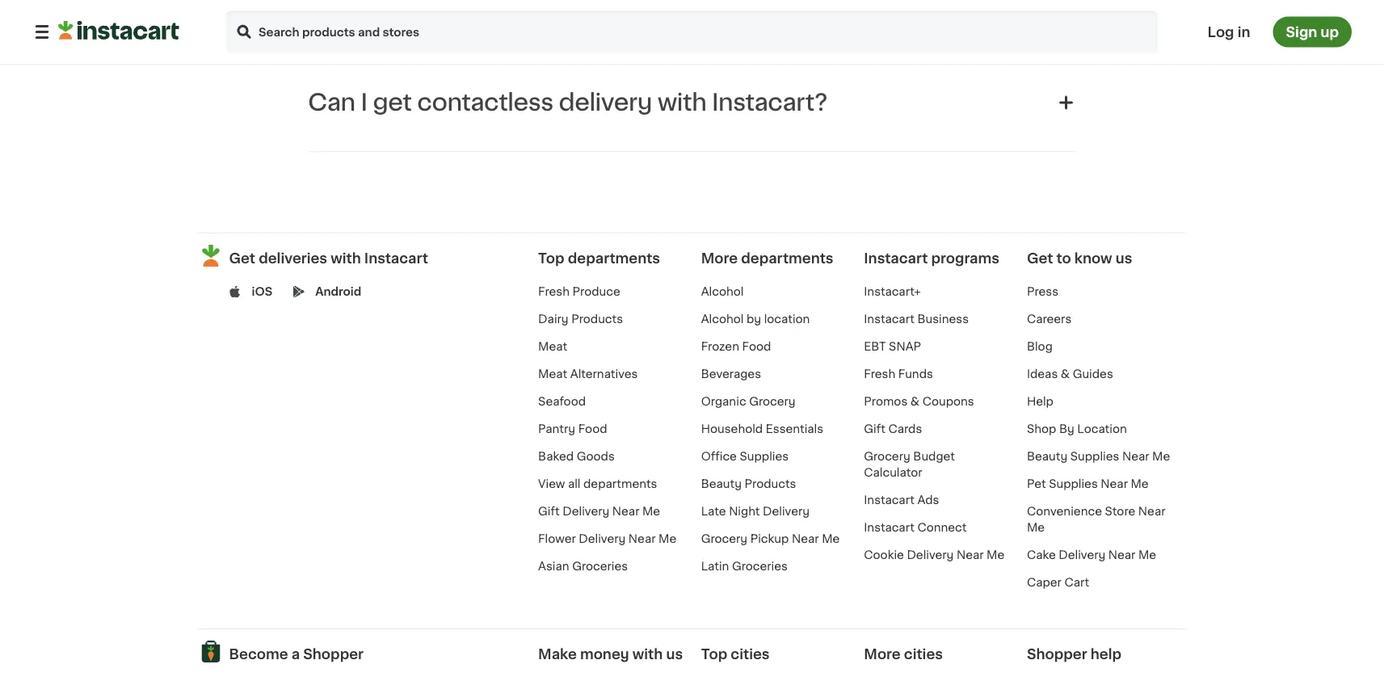 Task type: describe. For each thing, give the bounding box(es) containing it.
organic
[[701, 396, 746, 407]]

sign
[[1286, 25, 1318, 39]]

departments up gift delivery near me
[[584, 478, 657, 490]]

beauty products
[[701, 478, 796, 490]]

Search field
[[225, 9, 1159, 55]]

grocery budget calculator link
[[864, 451, 955, 478]]

instacart business link
[[864, 313, 969, 325]]

become a shopper
[[229, 648, 364, 661]]

beauty supplies near me link
[[1027, 451, 1171, 462]]

open main menu image
[[32, 22, 52, 42]]

promos
[[864, 396, 908, 407]]

me for beauty supplies near me
[[1153, 451, 1171, 462]]

beauty for beauty supplies near me
[[1027, 451, 1068, 462]]

baked goods link
[[538, 451, 615, 462]]

pantry
[[538, 423, 575, 435]]

meat link
[[538, 341, 567, 352]]

delivery for get
[[1059, 549, 1106, 561]]

with inside can i get contactless delivery with instacart? dropdown button
[[658, 91, 707, 113]]

careers link
[[1027, 313, 1072, 325]]

shop
[[1027, 423, 1057, 435]]

alcohol by location
[[701, 313, 810, 325]]

me for cake delivery near me
[[1139, 549, 1157, 561]]

office
[[701, 451, 737, 462]]

cookie
[[864, 549, 904, 561]]

coupons
[[923, 396, 974, 407]]

money
[[580, 648, 629, 661]]

all
[[568, 478, 581, 490]]

fresh produce
[[538, 286, 621, 297]]

view all departments link
[[538, 478, 657, 490]]

cake
[[1027, 549, 1056, 561]]

beauty supplies near me
[[1027, 451, 1171, 462]]

business
[[918, 313, 969, 325]]

instacart connect link
[[864, 522, 967, 533]]

groceries for more
[[732, 561, 788, 572]]

top departments
[[538, 252, 660, 265]]

departments for more departments
[[741, 252, 834, 265]]

make money with us
[[538, 648, 683, 661]]

me for cookie delivery near me
[[987, 549, 1005, 561]]

cake delivery near me
[[1027, 549, 1157, 561]]

by
[[1059, 423, 1075, 435]]

flower delivery near me
[[538, 533, 677, 545]]

instacart for instacart business
[[864, 313, 915, 325]]

can i get contactless delivery with instacart? button
[[308, 73, 1076, 132]]

meat alternatives
[[538, 368, 638, 380]]

log in button
[[1203, 17, 1256, 47]]

android link
[[315, 283, 362, 300]]

cities for more cities
[[904, 648, 943, 661]]

fresh for fresh funds
[[864, 368, 896, 380]]

ebt snap link
[[864, 341, 921, 352]]

careers
[[1027, 313, 1072, 325]]

blog
[[1027, 341, 1053, 352]]

ebt snap
[[864, 341, 921, 352]]

budget
[[914, 451, 955, 462]]

flower delivery near me link
[[538, 533, 677, 545]]

get for get deliveries with instacart
[[229, 252, 255, 265]]

can
[[308, 91, 356, 113]]

cities for top cities
[[731, 648, 770, 661]]

pantry food
[[538, 423, 607, 435]]

instacart+ link
[[864, 286, 921, 297]]

view all departments
[[538, 478, 657, 490]]

press link
[[1027, 286, 1059, 297]]

products for beauty products
[[745, 478, 796, 490]]

meat for meat link
[[538, 341, 567, 352]]

departments for top departments
[[568, 252, 660, 265]]

instacart home image
[[58, 21, 179, 40]]

get
[[373, 91, 412, 113]]

pet supplies near me link
[[1027, 478, 1149, 490]]

promos & coupons link
[[864, 396, 974, 407]]

store
[[1105, 506, 1136, 517]]

groceries for top
[[572, 561, 628, 572]]

contactless
[[417, 91, 554, 113]]

gift for gift delivery near me
[[538, 506, 560, 517]]

delivery for instacart
[[907, 549, 954, 561]]

supplies for departments
[[740, 451, 789, 462]]

pickup
[[751, 533, 789, 545]]

frozen food link
[[701, 341, 771, 352]]

me for grocery pickup near me
[[822, 533, 840, 545]]

late
[[701, 506, 726, 517]]

sign up
[[1286, 25, 1339, 39]]

become
[[229, 648, 288, 661]]

delivery for top
[[579, 533, 626, 545]]

caper
[[1027, 577, 1062, 588]]

log in
[[1208, 25, 1251, 39]]

dairy
[[538, 313, 569, 325]]

get deliveries with instacart
[[229, 252, 428, 265]]

near for cookie delivery near me
[[957, 549, 984, 561]]

top cities
[[701, 648, 770, 661]]

frozen
[[701, 341, 739, 352]]

beverages link
[[701, 368, 761, 380]]

meat for meat alternatives
[[538, 368, 567, 380]]

near for grocery pickup near me
[[792, 533, 819, 545]]

a
[[292, 648, 300, 661]]

help link
[[1027, 396, 1054, 407]]

instacart ads
[[864, 494, 940, 506]]

snap
[[889, 341, 921, 352]]

more departments
[[701, 252, 834, 265]]

location
[[1078, 423, 1127, 435]]

i
[[361, 91, 368, 113]]

promos & coupons
[[864, 396, 974, 407]]

latin groceries link
[[701, 561, 788, 572]]

convenience store near me link
[[1027, 506, 1166, 533]]

gift delivery near me link
[[538, 506, 660, 517]]

2 shopper from the left
[[1027, 648, 1088, 661]]

ios link
[[252, 283, 273, 300]]

ads
[[918, 494, 940, 506]]

instacart for instacart connect
[[864, 522, 915, 533]]

night
[[729, 506, 760, 517]]

caper cart link
[[1027, 577, 1090, 588]]

instacart business
[[864, 313, 969, 325]]

top for top departments
[[538, 252, 565, 265]]

near for pet supplies near me
[[1101, 478, 1128, 490]]

with for get deliveries with instacart
[[331, 252, 361, 265]]

know
[[1075, 252, 1113, 265]]

log
[[1208, 25, 1235, 39]]

asian
[[538, 561, 569, 572]]

up
[[1321, 25, 1339, 39]]

near for gift delivery near me
[[612, 506, 640, 517]]

with for make money with us
[[633, 648, 663, 661]]

location
[[764, 313, 810, 325]]

shop by location link
[[1027, 423, 1127, 435]]

instacart+
[[864, 286, 921, 297]]

near for convenience store near me
[[1139, 506, 1166, 517]]

view
[[538, 478, 565, 490]]

dairy products link
[[538, 313, 623, 325]]

alternatives
[[570, 368, 638, 380]]



Task type: vqa. For each thing, say whether or not it's contained in the screenshot.


Task type: locate. For each thing, give the bounding box(es) containing it.
dairy products
[[538, 313, 623, 325]]

beauty products link
[[701, 478, 796, 490]]

beauty
[[1027, 451, 1068, 462], [701, 478, 742, 490]]

alcohol for alcohol link
[[701, 286, 744, 297]]

near down connect on the right bottom of page
[[957, 549, 984, 561]]

shopper left "help"
[[1027, 648, 1088, 661]]

flower
[[538, 533, 576, 545]]

baked
[[538, 451, 574, 462]]

office supplies
[[701, 451, 789, 462]]

1 horizontal spatial gift
[[864, 423, 886, 435]]

fresh funds link
[[864, 368, 933, 380]]

1 vertical spatial instacart shopper app logo image
[[198, 638, 224, 665]]

food up goods
[[578, 423, 607, 435]]

1 horizontal spatial beauty
[[1027, 451, 1068, 462]]

alcohol for alcohol by location
[[701, 313, 744, 325]]

near for flower delivery near me
[[629, 533, 656, 545]]

food for pantry food
[[578, 423, 607, 435]]

fresh up 'dairy'
[[538, 286, 570, 297]]

0 horizontal spatial food
[[578, 423, 607, 435]]

0 horizontal spatial shopper
[[303, 648, 364, 661]]

0 horizontal spatial gift
[[538, 506, 560, 517]]

1 groceries from the left
[[572, 561, 628, 572]]

meat alternatives link
[[538, 368, 638, 380]]

1 vertical spatial alcohol
[[701, 313, 744, 325]]

latin groceries
[[701, 561, 788, 572]]

ios
[[252, 286, 273, 297]]

fresh produce link
[[538, 286, 621, 297]]

grocery up calculator
[[864, 451, 911, 462]]

alcohol link
[[701, 286, 744, 297]]

0 vertical spatial grocery
[[749, 396, 796, 407]]

with up the android on the left top
[[331, 252, 361, 265]]

fresh for fresh produce
[[538, 286, 570, 297]]

meat
[[538, 341, 567, 352], [538, 368, 567, 380]]

ideas & guides link
[[1027, 368, 1113, 380]]

grocery inside grocery budget calculator
[[864, 451, 911, 462]]

1 get from the left
[[229, 252, 255, 265]]

more for more cities
[[864, 648, 901, 661]]

1 horizontal spatial &
[[1061, 368, 1070, 380]]

in
[[1238, 25, 1251, 39]]

get for get to know us
[[1027, 252, 1053, 265]]

late night delivery link
[[701, 506, 810, 517]]

1 cities from the left
[[731, 648, 770, 661]]

1 horizontal spatial get
[[1027, 252, 1053, 265]]

1 horizontal spatial more
[[864, 648, 901, 661]]

get up "ios app store logo"
[[229, 252, 255, 265]]

1 vertical spatial products
[[745, 478, 796, 490]]

ios app store logo image
[[229, 286, 241, 298]]

me for convenience store near me
[[1027, 522, 1045, 533]]

fresh
[[538, 286, 570, 297], [864, 368, 896, 380]]

0 horizontal spatial us
[[666, 648, 683, 661]]

to
[[1057, 252, 1071, 265]]

beauty for beauty products
[[701, 478, 742, 490]]

near inside convenience store near me
[[1139, 506, 1166, 517]]

blog link
[[1027, 341, 1053, 352]]

pet supplies near me
[[1027, 478, 1149, 490]]

latin
[[701, 561, 729, 572]]

gift down view
[[538, 506, 560, 517]]

beauty down office
[[701, 478, 742, 490]]

0 horizontal spatial fresh
[[538, 286, 570, 297]]

pet
[[1027, 478, 1046, 490]]

shopper
[[303, 648, 364, 661], [1027, 648, 1088, 661]]

with down search field
[[658, 91, 707, 113]]

late night delivery
[[701, 506, 810, 517]]

press
[[1027, 286, 1059, 297]]

near up the store
[[1101, 478, 1128, 490]]

1 shopper from the left
[[303, 648, 364, 661]]

instacart?
[[712, 91, 828, 113]]

convenience
[[1027, 506, 1102, 517]]

1 meat from the top
[[538, 341, 567, 352]]

supplies for to
[[1071, 451, 1120, 462]]

essentials
[[766, 423, 824, 435]]

food for frozen food
[[742, 341, 771, 352]]

near for cake delivery near me
[[1109, 549, 1136, 561]]

products up late night delivery
[[745, 478, 796, 490]]

1 horizontal spatial top
[[701, 648, 728, 661]]

me for gift delivery near me
[[643, 506, 660, 517]]

near for beauty supplies near me
[[1123, 451, 1150, 462]]

products down produce
[[572, 313, 623, 325]]

0 vertical spatial food
[[742, 341, 771, 352]]

delivery up the cart
[[1059, 549, 1106, 561]]

seafood
[[538, 396, 586, 407]]

shop by location
[[1027, 423, 1127, 435]]

0 horizontal spatial products
[[572, 313, 623, 325]]

alcohol down alcohol link
[[701, 313, 744, 325]]

1 horizontal spatial shopper
[[1027, 648, 1088, 661]]

delivery down connect on the right bottom of page
[[907, 549, 954, 561]]

grocery up latin
[[701, 533, 748, 545]]

ideas
[[1027, 368, 1058, 380]]

instacart for instacart programs
[[864, 252, 928, 265]]

0 horizontal spatial top
[[538, 252, 565, 265]]

us right know
[[1116, 252, 1133, 265]]

gift delivery near me
[[538, 506, 660, 517]]

gift down promos
[[864, 423, 886, 435]]

2 meat from the top
[[538, 368, 567, 380]]

us for get to know us
[[1116, 252, 1133, 265]]

& for ideas
[[1061, 368, 1070, 380]]

1 horizontal spatial cities
[[904, 648, 943, 661]]

supplies up pet supplies near me
[[1071, 451, 1120, 462]]

near right pickup
[[792, 533, 819, 545]]

2 vertical spatial with
[[633, 648, 663, 661]]

None search field
[[225, 9, 1159, 55]]

instacart for instacart ads
[[864, 494, 915, 506]]

get to know us
[[1027, 252, 1133, 265]]

beauty down 'shop'
[[1027, 451, 1068, 462]]

organic grocery link
[[701, 396, 796, 407]]

1 vertical spatial top
[[701, 648, 728, 661]]

1 vertical spatial more
[[864, 648, 901, 661]]

0 horizontal spatial groceries
[[572, 561, 628, 572]]

cart
[[1065, 577, 1090, 588]]

asian groceries
[[538, 561, 628, 572]]

me for flower delivery near me
[[659, 533, 677, 545]]

2 instacart shopper app logo image from the top
[[198, 638, 224, 665]]

grocery up household essentials link
[[749, 396, 796, 407]]

groceries down flower delivery near me
[[572, 561, 628, 572]]

get left to
[[1027, 252, 1053, 265]]

near down the store
[[1109, 549, 1136, 561]]

1 horizontal spatial grocery
[[749, 396, 796, 407]]

0 vertical spatial products
[[572, 313, 623, 325]]

1 horizontal spatial food
[[742, 341, 771, 352]]

groceries down pickup
[[732, 561, 788, 572]]

0 vertical spatial gift
[[864, 423, 886, 435]]

2 vertical spatial grocery
[[701, 533, 748, 545]]

grocery pickup near me link
[[701, 533, 840, 545]]

instacart
[[364, 252, 428, 265], [864, 252, 928, 265], [864, 313, 915, 325], [864, 494, 915, 506], [864, 522, 915, 533]]

1 vertical spatial grocery
[[864, 451, 911, 462]]

0 vertical spatial fresh
[[538, 286, 570, 297]]

1 vertical spatial &
[[911, 396, 920, 407]]

seafood link
[[538, 396, 586, 407]]

grocery
[[749, 396, 796, 407], [864, 451, 911, 462], [701, 533, 748, 545]]

groceries
[[572, 561, 628, 572], [732, 561, 788, 572]]

android play store logo image
[[293, 286, 305, 298]]

& right "ideas"
[[1061, 368, 1070, 380]]

2 cities from the left
[[904, 648, 943, 661]]

0 vertical spatial &
[[1061, 368, 1070, 380]]

supplies down household essentials link
[[740, 451, 789, 462]]

1 instacart shopper app logo image from the top
[[198, 242, 224, 269]]

0 horizontal spatial &
[[911, 396, 920, 407]]

1 vertical spatial with
[[331, 252, 361, 265]]

gift for gift cards
[[864, 423, 886, 435]]

1 vertical spatial food
[[578, 423, 607, 435]]

2 get from the left
[[1027, 252, 1053, 265]]

1 vertical spatial beauty
[[701, 478, 742, 490]]

1 horizontal spatial products
[[745, 478, 796, 490]]

delivery down view all departments link
[[563, 506, 610, 517]]

1 vertical spatial meat
[[538, 368, 567, 380]]

& for promos
[[911, 396, 920, 407]]

products
[[572, 313, 623, 325], [745, 478, 796, 490]]

0 vertical spatial alcohol
[[701, 286, 744, 297]]

pantry food link
[[538, 423, 607, 435]]

with right money
[[633, 648, 663, 661]]

get
[[229, 252, 255, 265], [1027, 252, 1053, 265]]

2 horizontal spatial grocery
[[864, 451, 911, 462]]

1 horizontal spatial us
[[1116, 252, 1133, 265]]

instacart shopper app logo image
[[198, 242, 224, 269], [198, 638, 224, 665]]

us left top cities
[[666, 648, 683, 661]]

0 vertical spatial more
[[701, 252, 738, 265]]

departments up produce
[[568, 252, 660, 265]]

instacart shopper app logo image for get
[[198, 242, 224, 269]]

beverages
[[701, 368, 761, 380]]

instacart programs
[[864, 252, 1000, 265]]

me for pet supplies near me
[[1131, 478, 1149, 490]]

delivery down gift delivery near me
[[579, 533, 626, 545]]

more cities
[[864, 648, 943, 661]]

shopper right a
[[303, 648, 364, 661]]

1 vertical spatial us
[[666, 648, 683, 661]]

1 horizontal spatial fresh
[[864, 368, 896, 380]]

1 vertical spatial gift
[[538, 506, 560, 517]]

convenience store near me
[[1027, 506, 1166, 533]]

near down location
[[1123, 451, 1150, 462]]

sign up button
[[1273, 17, 1352, 47]]

meat down meat link
[[538, 368, 567, 380]]

more for more departments
[[701, 252, 738, 265]]

top
[[538, 252, 565, 265], [701, 648, 728, 661]]

0 horizontal spatial grocery
[[701, 533, 748, 545]]

0 horizontal spatial more
[[701, 252, 738, 265]]

cookie delivery near me link
[[864, 549, 1005, 561]]

help
[[1091, 648, 1122, 661]]

grocery for grocery budget calculator
[[864, 451, 911, 462]]

2 alcohol from the top
[[701, 313, 744, 325]]

me inside convenience store near me
[[1027, 522, 1045, 533]]

0 horizontal spatial get
[[229, 252, 255, 265]]

organic grocery
[[701, 396, 796, 407]]

meat down 'dairy'
[[538, 341, 567, 352]]

departments
[[568, 252, 660, 265], [741, 252, 834, 265], [584, 478, 657, 490]]

0 vertical spatial instacart shopper app logo image
[[198, 242, 224, 269]]

delivery up the grocery pickup near me
[[763, 506, 810, 517]]

alcohol by location link
[[701, 313, 810, 325]]

us for make money with us
[[666, 648, 683, 661]]

grocery pickup near me
[[701, 533, 840, 545]]

fresh down ebt
[[864, 368, 896, 380]]

household
[[701, 423, 763, 435]]

0 vertical spatial meat
[[538, 341, 567, 352]]

0 vertical spatial with
[[658, 91, 707, 113]]

gift
[[864, 423, 886, 435], [538, 506, 560, 517]]

alcohol up alcohol by location
[[701, 286, 744, 297]]

near down gift delivery near me
[[629, 533, 656, 545]]

departments up location
[[741, 252, 834, 265]]

0 horizontal spatial cities
[[731, 648, 770, 661]]

food
[[742, 341, 771, 352], [578, 423, 607, 435]]

food down alcohol by location
[[742, 341, 771, 352]]

0 horizontal spatial beauty
[[701, 478, 742, 490]]

1 vertical spatial fresh
[[864, 368, 896, 380]]

by
[[747, 313, 761, 325]]

top for top cities
[[701, 648, 728, 661]]

& down funds at the bottom
[[911, 396, 920, 407]]

products for dairy products
[[572, 313, 623, 325]]

2 groceries from the left
[[732, 561, 788, 572]]

calculator
[[864, 467, 923, 478]]

fresh funds
[[864, 368, 933, 380]]

grocery for grocery pickup near me
[[701, 533, 748, 545]]

near up flower delivery near me
[[612, 506, 640, 517]]

1 horizontal spatial groceries
[[732, 561, 788, 572]]

1 alcohol from the top
[[701, 286, 744, 297]]

0 vertical spatial top
[[538, 252, 565, 265]]

near right the store
[[1139, 506, 1166, 517]]

0 vertical spatial us
[[1116, 252, 1133, 265]]

deliveries
[[259, 252, 327, 265]]

guides
[[1073, 368, 1113, 380]]

instacart shopper app logo image for become
[[198, 638, 224, 665]]

0 vertical spatial beauty
[[1027, 451, 1068, 462]]

supplies up the convenience
[[1049, 478, 1098, 490]]



